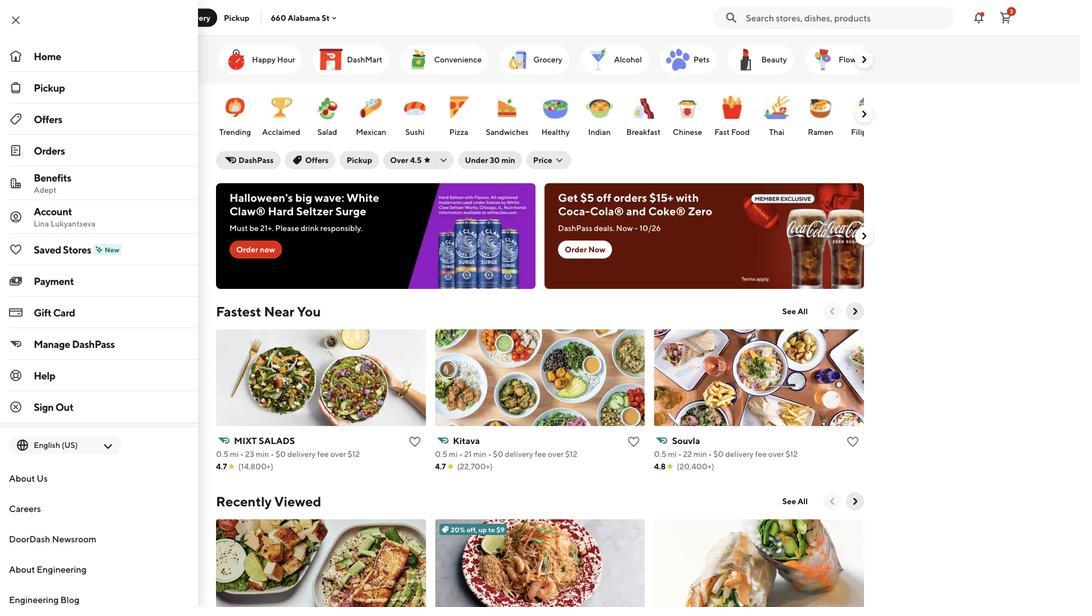 Task type: vqa. For each thing, say whether or not it's contained in the screenshot.
White
yes



Task type: describe. For each thing, give the bounding box(es) containing it.
22
[[683, 450, 692, 459]]

manage dashpass
[[34, 338, 115, 350]]

all for recently viewed
[[798, 497, 808, 507]]

dashmart
[[347, 55, 383, 64]]

convenience link
[[401, 45, 489, 74]]

delivery for souvla
[[726, 450, 754, 459]]

order now
[[565, 245, 606, 254]]

coke®
[[649, 205, 686, 218]]

order for halloween's big wave: white claw® hard seltzer surge
[[236, 245, 258, 254]]

home
[[34, 50, 61, 62]]

0 horizontal spatial pickup button
[[217, 9, 256, 27]]

payment
[[34, 275, 74, 287]]

close image
[[9, 14, 23, 27]]

21+.
[[260, 224, 274, 233]]

cola®
[[590, 205, 624, 218]]

engineering inside engineering blog link
[[9, 595, 59, 606]]

fee for mixt salads
[[317, 450, 329, 459]]

thai
[[769, 127, 785, 137]]

recently viewed
[[216, 494, 321, 510]]

flowers link
[[805, 45, 874, 74]]

over 4.5
[[390, 156, 422, 165]]

and
[[627, 205, 646, 218]]

sandwiches
[[486, 127, 529, 137]]

recently
[[216, 494, 272, 510]]

under 30 min
[[465, 156, 515, 165]]

dashpass inside "button"
[[239, 156, 274, 165]]

happy hour link
[[218, 45, 302, 74]]

next button of carousel image
[[850, 306, 861, 317]]

hour
[[277, 55, 295, 64]]

souvla
[[672, 436, 700, 447]]

off,
[[467, 526, 477, 534]]

about us link
[[0, 464, 198, 494]]

0.5 mi • 23 min • $​0 delivery fee over $12
[[216, 450, 360, 459]]

saved
[[34, 244, 61, 256]]

flowers image
[[810, 46, 837, 73]]

over for mixt salads
[[330, 450, 346, 459]]

price button
[[527, 151, 572, 169]]

about engineering
[[9, 565, 87, 575]]

convenience image
[[405, 46, 432, 73]]

zero
[[688, 205, 713, 218]]

card
[[53, 307, 75, 319]]

mi for mixt salads
[[230, 450, 239, 459]]

help link
[[0, 360, 198, 392]]

$15+
[[650, 191, 674, 205]]

grocery
[[534, 55, 563, 64]]

engineering inside about engineering link
[[37, 565, 87, 575]]

mixt
[[234, 436, 257, 447]]

account lina lukyantseva
[[34, 205, 96, 228]]

fast
[[715, 127, 730, 137]]

alcohol
[[614, 55, 642, 64]]

1 vertical spatial pickup button
[[340, 151, 379, 169]]

mixt salads
[[234, 436, 295, 447]]

careers
[[9, 504, 41, 515]]

get
[[558, 191, 578, 205]]

orders
[[614, 191, 647, 205]]

min for souvla
[[694, 450, 707, 459]]

sign
[[34, 401, 54, 413]]

sushi
[[406, 127, 425, 137]]

home link
[[0, 41, 198, 72]]

beauty link
[[728, 45, 794, 74]]

pets image
[[665, 46, 692, 73]]

see all link for recently viewed
[[776, 493, 815, 511]]

click to add this store to your saved list image
[[846, 436, 860, 449]]

see for fastest near you
[[783, 307, 796, 316]]

careers link
[[0, 494, 198, 525]]

2 vertical spatial pickup
[[347, 156, 372, 165]]

660
[[271, 13, 286, 22]]

min for mixt salads
[[256, 450, 269, 459]]

happy
[[252, 55, 276, 64]]

click to add this store to your saved list image for mixt salads
[[408, 436, 422, 449]]

660 alabama st button
[[271, 13, 339, 22]]

$12 for souvla
[[786, 450, 798, 459]]

healthy
[[542, 127, 570, 137]]

st
[[322, 13, 330, 22]]

up
[[479, 526, 487, 534]]

filipino
[[851, 127, 878, 137]]

$9
[[497, 526, 505, 534]]

click to add this store to your saved list image for kitava
[[627, 436, 641, 449]]

now inside "get $5 off orders $15+ with coca-cola® and coke® zero dashpass deals. now - 10/26"
[[616, 224, 633, 233]]

mi for kitava
[[449, 450, 458, 459]]

see all for recently viewed
[[783, 497, 808, 507]]

fee for kitava
[[535, 450, 547, 459]]

-
[[635, 224, 638, 233]]

0 items, open order cart image
[[999, 11, 1013, 24]]

2 • from the left
[[271, 450, 274, 459]]

1 vertical spatial pickup
[[34, 82, 65, 94]]

halloween's
[[230, 191, 293, 205]]

min for kitava
[[473, 450, 487, 459]]

previous button of carousel image
[[827, 306, 839, 317]]

breakfast
[[627, 127, 661, 137]]

happy hour image
[[223, 46, 250, 73]]

order for get $5 off orders $15+ with coca-cola® and coke® zero
[[565, 245, 587, 254]]

us
[[37, 474, 48, 484]]

sign out link
[[0, 392, 198, 423]]

lukyantseva
[[51, 219, 96, 228]]

with
[[676, 191, 699, 205]]

viewed
[[274, 494, 321, 510]]

delivery for mixt salads
[[287, 450, 316, 459]]

please
[[275, 224, 299, 233]]

acclaimed
[[262, 127, 300, 137]]

4 • from the left
[[488, 450, 492, 459]]

4.7 for mixt salads
[[216, 462, 227, 472]]

salad
[[317, 127, 337, 137]]

fee for souvla
[[756, 450, 767, 459]]

pickup link
[[0, 72, 198, 104]]

over for souvla
[[769, 450, 784, 459]]

grocery image
[[504, 46, 531, 73]]

$12 for mixt salads
[[348, 450, 360, 459]]

dashmart image
[[318, 46, 345, 73]]

3
[[1010, 8, 1013, 15]]

660 alabama st
[[271, 13, 330, 22]]

white
[[347, 191, 379, 205]]

doordash
[[9, 534, 50, 545]]

0.5 for souvla
[[654, 450, 667, 459]]

orders link
[[0, 135, 198, 167]]



Task type: locate. For each thing, give the bounding box(es) containing it.
1 $12 from the left
[[348, 450, 360, 459]]

(14,800+)
[[238, 462, 273, 472]]

about inside about engineering link
[[9, 565, 35, 575]]

4.7 for kitava
[[435, 462, 446, 472]]

1 vertical spatial dashpass
[[558, 224, 593, 233]]

offers up orders
[[34, 113, 62, 125]]

1 horizontal spatial fee
[[535, 450, 547, 459]]

sign out
[[34, 401, 73, 413]]

3 over from the left
[[769, 450, 784, 459]]

0 horizontal spatial pickup
[[34, 82, 65, 94]]

0 horizontal spatial click to add this store to your saved list image
[[408, 436, 422, 449]]

0.5 left '23'
[[216, 450, 228, 459]]

(22,700+)
[[457, 462, 493, 472]]

happy hour
[[252, 55, 295, 64]]

1 vertical spatial engineering
[[9, 595, 59, 606]]

2 horizontal spatial dashpass
[[558, 224, 593, 233]]

all
[[798, 307, 808, 316], [798, 497, 808, 507]]

fast food
[[715, 127, 750, 137]]

• up (20,400+)
[[709, 450, 712, 459]]

big
[[295, 191, 312, 205]]

2 $​0 from the left
[[493, 450, 503, 459]]

20% off, up to $9
[[451, 526, 505, 534]]

under
[[465, 156, 488, 165]]

new
[[105, 246, 119, 254]]

benefits
[[34, 172, 71, 184]]

1 • from the left
[[240, 450, 244, 459]]

0.5 for mixt salads
[[216, 450, 228, 459]]

10/26
[[640, 224, 661, 233]]

dashpass down gift card link
[[72, 338, 115, 350]]

off
[[597, 191, 612, 205]]

$12
[[348, 450, 360, 459], [565, 450, 578, 459], [786, 450, 798, 459]]

newsroom
[[52, 534, 96, 545]]

1 horizontal spatial order
[[565, 245, 587, 254]]

0 vertical spatial see all link
[[776, 303, 815, 321]]

payment link
[[0, 266, 198, 297]]

delivery right '22'
[[726, 450, 754, 459]]

mi left '23'
[[230, 450, 239, 459]]

2 fee from the left
[[535, 450, 547, 459]]

2 see all link from the top
[[776, 493, 815, 511]]

23
[[245, 450, 254, 459]]

3 $​0 from the left
[[714, 450, 724, 459]]

dashpass
[[239, 156, 274, 165], [558, 224, 593, 233], [72, 338, 115, 350]]

3 0.5 from the left
[[654, 450, 667, 459]]

engineering up blog
[[37, 565, 87, 575]]

2 order from the left
[[565, 245, 587, 254]]

1 horizontal spatial offers
[[305, 156, 329, 165]]

1 0.5 from the left
[[216, 450, 228, 459]]

see all left previous button of carousel icon
[[783, 497, 808, 507]]

0 vertical spatial pickup
[[224, 13, 250, 22]]

benefits adept
[[34, 172, 71, 195]]

1 see from the top
[[783, 307, 796, 316]]

1 $​0 from the left
[[276, 450, 286, 459]]

halloween's big wave: white claw® hard seltzer surge must be 21+. please drink responsibly.
[[230, 191, 379, 233]]

0 horizontal spatial dashpass
[[72, 338, 115, 350]]

2 all from the top
[[798, 497, 808, 507]]

trending link
[[216, 88, 254, 140]]

$​0 for kitava
[[493, 450, 503, 459]]

1 click to add this store to your saved list image from the left
[[408, 436, 422, 449]]

pickup down home in the top left of the page
[[34, 82, 65, 94]]

2 4.7 from the left
[[435, 462, 446, 472]]

2 vertical spatial dashpass
[[72, 338, 115, 350]]

$​0 for souvla
[[714, 450, 724, 459]]

• left '23'
[[240, 450, 244, 459]]

order down coca-
[[565, 245, 587, 254]]

mi
[[230, 450, 239, 459], [449, 450, 458, 459], [668, 450, 677, 459]]

delivery for kitava
[[505, 450, 533, 459]]

1 all from the top
[[798, 307, 808, 316]]

recently viewed link
[[216, 493, 321, 511]]

0.5
[[216, 450, 228, 459], [435, 450, 448, 459], [654, 450, 667, 459]]

over 4.5 button
[[384, 151, 454, 169]]

1 vertical spatial about
[[9, 565, 35, 575]]

click to add this store to your saved list image
[[408, 436, 422, 449], [627, 436, 641, 449]]

delivery down salads
[[287, 450, 316, 459]]

3 • from the left
[[459, 450, 463, 459]]

now inside button
[[589, 245, 606, 254]]

near
[[264, 304, 294, 320]]

0 vertical spatial now
[[616, 224, 633, 233]]

offers inside button
[[305, 156, 329, 165]]

about us
[[9, 474, 48, 484]]

0 horizontal spatial $12
[[348, 450, 360, 459]]

click to add this store to your saved list image left kitava
[[408, 436, 422, 449]]

1 horizontal spatial now
[[616, 224, 633, 233]]

order left now
[[236, 245, 258, 254]]

delivery
[[180, 13, 211, 22]]

about engineering link
[[0, 555, 198, 585]]

order inside order now button
[[565, 245, 587, 254]]

0 vertical spatial see
[[783, 307, 796, 316]]

dashpass down trending on the top left of page
[[239, 156, 274, 165]]

fastest near you link
[[216, 303, 321, 321]]

3 fee from the left
[[756, 450, 767, 459]]

1 see all from the top
[[783, 307, 808, 316]]

4.5
[[410, 156, 422, 165]]

2 horizontal spatial $​0
[[714, 450, 724, 459]]

2 horizontal spatial mi
[[668, 450, 677, 459]]

over for kitava
[[548, 450, 564, 459]]

min right 21
[[473, 450, 487, 459]]

0 vertical spatial all
[[798, 307, 808, 316]]

fee
[[317, 450, 329, 459], [535, 450, 547, 459], [756, 450, 767, 459]]

gift
[[34, 307, 51, 319]]

seltzer
[[296, 205, 333, 218]]

1 over from the left
[[330, 450, 346, 459]]

wave:
[[315, 191, 344, 205]]

$​0 right 21
[[493, 450, 503, 459]]

acclaimed link
[[260, 88, 303, 140]]

offers down salad
[[305, 156, 329, 165]]

min right '22'
[[694, 450, 707, 459]]

4.7 left (22,700+)
[[435, 462, 446, 472]]

1 horizontal spatial 0.5
[[435, 450, 448, 459]]

next button of carousel image
[[859, 54, 870, 65], [859, 109, 870, 120], [859, 231, 870, 242], [850, 496, 861, 508]]

pickup
[[224, 13, 250, 22], [34, 82, 65, 94], [347, 156, 372, 165]]

about
[[9, 474, 35, 484], [9, 565, 35, 575]]

0 horizontal spatial fee
[[317, 450, 329, 459]]

lina
[[34, 219, 49, 228]]

drink
[[301, 224, 319, 233]]

2 see from the top
[[783, 497, 796, 507]]

engineering blog
[[9, 595, 80, 606]]

0 horizontal spatial 0.5
[[216, 450, 228, 459]]

1 vertical spatial see all
[[783, 497, 808, 507]]

see all link
[[776, 303, 815, 321], [776, 493, 815, 511]]

now down deals.
[[589, 245, 606, 254]]

1 fee from the left
[[317, 450, 329, 459]]

2 horizontal spatial $12
[[786, 450, 798, 459]]

blog
[[61, 595, 80, 606]]

$​0
[[276, 450, 286, 459], [493, 450, 503, 459], [714, 450, 724, 459]]

pets link
[[660, 45, 717, 74]]

beauty
[[762, 55, 787, 64]]

dashpass inside "get $5 off orders $15+ with coca-cola® and coke® zero dashpass deals. now - 10/26"
[[558, 224, 593, 233]]

about down the doordash at the bottom left of page
[[9, 565, 35, 575]]

engineering down about engineering
[[9, 595, 59, 606]]

mi left 21
[[449, 450, 458, 459]]

0 horizontal spatial 4.7
[[216, 462, 227, 472]]

$​0 for mixt salads
[[276, 450, 286, 459]]

$​0 up (20,400+)
[[714, 450, 724, 459]]

1 see all link from the top
[[776, 303, 815, 321]]

1 horizontal spatial pickup
[[224, 13, 250, 22]]

stores
[[63, 244, 91, 256]]

mi for souvla
[[668, 450, 677, 459]]

saved stores
[[34, 244, 91, 256]]

0.5 for kitava
[[435, 450, 448, 459]]

deals.
[[594, 224, 615, 233]]

2 $12 from the left
[[565, 450, 578, 459]]

min inside under 30 min button
[[502, 156, 515, 165]]

min right '23'
[[256, 450, 269, 459]]

1 horizontal spatial $​0
[[493, 450, 503, 459]]

over
[[330, 450, 346, 459], [548, 450, 564, 459], [769, 450, 784, 459]]

6 • from the left
[[709, 450, 712, 459]]

mexican
[[356, 127, 386, 137]]

3 button
[[995, 6, 1018, 29]]

fastest
[[216, 304, 261, 320]]

salads
[[259, 436, 295, 447]]

0 vertical spatial see all
[[783, 307, 808, 316]]

0 horizontal spatial offers
[[34, 113, 62, 125]]

• up (22,700+)
[[488, 450, 492, 459]]

must
[[230, 224, 248, 233]]

see all link for fastest near you
[[776, 303, 815, 321]]

1 horizontal spatial 4.7
[[435, 462, 446, 472]]

dashmart link
[[313, 45, 389, 74]]

pickup button right delivery at the top left of page
[[217, 9, 256, 27]]

1 vertical spatial offers
[[305, 156, 329, 165]]

2 about from the top
[[9, 565, 35, 575]]

0 horizontal spatial mi
[[230, 450, 239, 459]]

2 0.5 from the left
[[435, 450, 448, 459]]

0.5 left 21
[[435, 450, 448, 459]]

see for recently viewed
[[783, 497, 796, 507]]

engineering blog link
[[0, 585, 198, 608]]

dashpass down coca-
[[558, 224, 593, 233]]

1 horizontal spatial delivery
[[505, 450, 533, 459]]

• left 21
[[459, 450, 463, 459]]

1 horizontal spatial dashpass
[[239, 156, 274, 165]]

0.5 up 4.8
[[654, 450, 667, 459]]

2 see all from the top
[[783, 497, 808, 507]]

2 delivery from the left
[[505, 450, 533, 459]]

offers
[[34, 113, 62, 125], [305, 156, 329, 165]]

see all link left previous button of carousel image
[[776, 303, 815, 321]]

orders
[[34, 145, 65, 157]]

notification bell image
[[972, 11, 986, 24]]

pickup button down mexican
[[340, 151, 379, 169]]

under 30 min button
[[458, 151, 522, 169]]

account
[[34, 205, 72, 218]]

0 vertical spatial pickup button
[[217, 9, 256, 27]]

1 order from the left
[[236, 245, 258, 254]]

alcohol image
[[585, 46, 612, 73]]

1 4.7 from the left
[[216, 462, 227, 472]]

2 horizontal spatial over
[[769, 450, 784, 459]]

pickup right delivery at the top left of page
[[224, 13, 250, 22]]

all left previous button of carousel icon
[[798, 497, 808, 507]]

0 horizontal spatial now
[[589, 245, 606, 254]]

2 over from the left
[[548, 450, 564, 459]]

1 vertical spatial see
[[783, 497, 796, 507]]

about left us
[[9, 474, 35, 484]]

2 horizontal spatial pickup
[[347, 156, 372, 165]]

1 horizontal spatial click to add this store to your saved list image
[[627, 436, 641, 449]]

5 • from the left
[[679, 450, 682, 459]]

2 click to add this store to your saved list image from the left
[[627, 436, 641, 449]]

see all left previous button of carousel image
[[783, 307, 808, 316]]

0 vertical spatial engineering
[[37, 565, 87, 575]]

about inside about us link
[[9, 474, 35, 484]]

1 horizontal spatial mi
[[449, 450, 458, 459]]

kitava
[[453, 436, 480, 447]]

pickup down mexican
[[347, 156, 372, 165]]

3 delivery from the left
[[726, 450, 754, 459]]

over
[[390, 156, 409, 165]]

0 horizontal spatial order
[[236, 245, 258, 254]]

order inside order now button
[[236, 245, 258, 254]]

doordash newsroom link
[[0, 525, 198, 555]]

2 horizontal spatial 0.5
[[654, 450, 667, 459]]

4.7 left (14,800+)
[[216, 462, 227, 472]]

2 horizontal spatial delivery
[[726, 450, 754, 459]]

order now
[[236, 245, 275, 254]]

0 horizontal spatial over
[[330, 450, 346, 459]]

3 mi from the left
[[668, 450, 677, 459]]

convenience
[[434, 55, 482, 64]]

$12 for kitava
[[565, 450, 578, 459]]

dashpass button
[[216, 151, 280, 169]]

delivery right 21
[[505, 450, 533, 459]]

out
[[55, 401, 73, 413]]

$​0 down salads
[[276, 450, 286, 459]]

gift card link
[[0, 297, 198, 329]]

mi left '22'
[[668, 450, 677, 459]]

pets
[[694, 55, 710, 64]]

• down salads
[[271, 450, 274, 459]]

see all for fastest near you
[[783, 307, 808, 316]]

2 horizontal spatial fee
[[756, 450, 767, 459]]

responsibly.
[[321, 224, 363, 233]]

now left -
[[616, 224, 633, 233]]

20%
[[451, 526, 465, 534]]

1 horizontal spatial $12
[[565, 450, 578, 459]]

see left previous button of carousel image
[[783, 307, 796, 316]]

1 horizontal spatial pickup button
[[340, 151, 379, 169]]

1 vertical spatial see all link
[[776, 493, 815, 511]]

0 horizontal spatial delivery
[[287, 450, 316, 459]]

1 vertical spatial now
[[589, 245, 606, 254]]

delivery button
[[173, 9, 217, 27]]

1 horizontal spatial over
[[548, 450, 564, 459]]

all for fastest near you
[[798, 307, 808, 316]]

see all link left previous button of carousel icon
[[776, 493, 815, 511]]

about for about engineering
[[9, 565, 35, 575]]

0 vertical spatial dashpass
[[239, 156, 274, 165]]

1 mi from the left
[[230, 450, 239, 459]]

1 delivery from the left
[[287, 450, 316, 459]]

0 horizontal spatial $​0
[[276, 450, 286, 459]]

trending
[[219, 127, 251, 137]]

click to add this store to your saved list image left souvla
[[627, 436, 641, 449]]

3 $12 from the left
[[786, 450, 798, 459]]

2 mi from the left
[[449, 450, 458, 459]]

0 vertical spatial offers
[[34, 113, 62, 125]]

surge
[[336, 205, 366, 218]]

previous button of carousel image
[[827, 496, 839, 508]]

beauty image
[[732, 46, 759, 73]]

get $5 off orders $15+ with coca-cola® and coke® zero dashpass deals. now - 10/26
[[558, 191, 713, 233]]

• left '22'
[[679, 450, 682, 459]]

doordash newsroom
[[9, 534, 96, 545]]

all left previous button of carousel image
[[798, 307, 808, 316]]

see all
[[783, 307, 808, 316], [783, 497, 808, 507]]

see left previous button of carousel icon
[[783, 497, 796, 507]]

1 about from the top
[[9, 474, 35, 484]]

0 vertical spatial about
[[9, 474, 35, 484]]

1 vertical spatial all
[[798, 497, 808, 507]]

min right 30
[[502, 156, 515, 165]]

about for about us
[[9, 474, 35, 484]]

now
[[616, 224, 633, 233], [589, 245, 606, 254]]

21
[[464, 450, 472, 459]]



